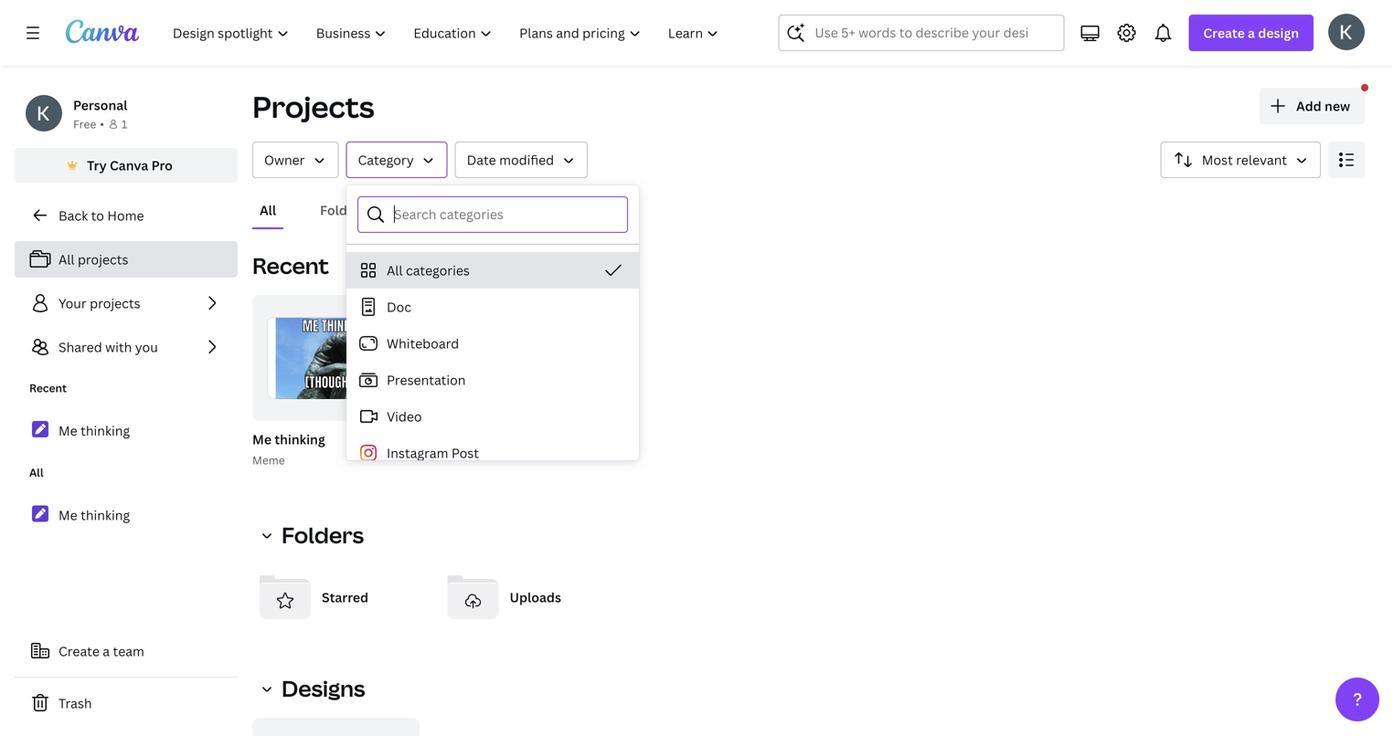 Task type: vqa. For each thing, say whether or not it's contained in the screenshot.
'notes'
no



Task type: describe. For each thing, give the bounding box(es) containing it.
projects for all projects
[[78, 251, 128, 268]]

to
[[91, 207, 104, 224]]

all categories button
[[346, 252, 639, 289]]

all for all projects
[[59, 251, 75, 268]]

folders button
[[252, 517, 375, 554]]

add
[[1296, 97, 1322, 115]]

2 me thinking link from the top
[[15, 496, 238, 535]]

you
[[135, 339, 158, 356]]

shared with you
[[59, 339, 158, 356]]

your projects link
[[15, 285, 238, 322]]

1
[[121, 117, 127, 132]]

Owner button
[[252, 142, 339, 178]]

me thinking meme
[[252, 431, 325, 468]]

whiteboard
[[387, 335, 459, 352]]

0 horizontal spatial recent
[[29, 381, 67, 396]]

1 me thinking link from the top
[[15, 411, 238, 450]]

video button
[[346, 399, 639, 435]]

all projects
[[59, 251, 128, 268]]

2 me thinking from the top
[[59, 507, 130, 524]]

free
[[73, 117, 96, 132]]

doc option
[[346, 289, 639, 325]]

owner
[[264, 151, 305, 169]]

date
[[467, 151, 496, 169]]

meme
[[252, 453, 285, 468]]

instagram post button
[[346, 435, 639, 472]]

thinking inside me thinking meme
[[275, 431, 325, 448]]

create a team
[[59, 643, 144, 660]]

images button
[[496, 193, 554, 228]]

starred link
[[252, 565, 426, 631]]

a for design
[[1248, 24, 1255, 42]]

back to home
[[59, 207, 144, 224]]

create a team button
[[15, 633, 238, 670]]

Date modified button
[[455, 142, 588, 178]]

create a design button
[[1189, 15, 1314, 51]]

designs button
[[252, 671, 376, 708]]

designs button
[[403, 193, 467, 228]]

projects
[[252, 87, 374, 127]]

pro
[[151, 157, 173, 174]]

designs inside button
[[411, 202, 459, 219]]

all for all "button"
[[260, 202, 276, 219]]

kendall parks image
[[1328, 13, 1365, 50]]

try
[[87, 157, 107, 174]]

instagram post option
[[346, 435, 639, 472]]

canva
[[110, 157, 148, 174]]

shared
[[59, 339, 102, 356]]

create for create a design
[[1203, 24, 1245, 42]]

try canva pro button
[[15, 148, 238, 183]]

categories
[[406, 262, 470, 279]]

trash link
[[15, 686, 238, 722]]

instagram
[[387, 445, 448, 462]]

your
[[59, 295, 87, 312]]

back
[[59, 207, 88, 224]]

me inside me thinking meme
[[252, 431, 271, 448]]

create a design
[[1203, 24, 1299, 42]]



Task type: locate. For each thing, give the bounding box(es) containing it.
1 horizontal spatial recent
[[252, 251, 329, 281]]

create left design
[[1203, 24, 1245, 42]]

designs inside dropdown button
[[282, 674, 365, 704]]

all inside all projects link
[[59, 251, 75, 268]]

create left team
[[59, 643, 100, 660]]

with
[[105, 339, 132, 356]]

presentation
[[387, 372, 466, 389]]

post
[[451, 445, 479, 462]]

doc button
[[346, 289, 639, 325]]

design
[[1258, 24, 1299, 42]]

back to home link
[[15, 197, 238, 234]]

instagram post
[[387, 445, 479, 462]]

a left team
[[103, 643, 110, 660]]

add new
[[1296, 97, 1350, 115]]

list
[[15, 241, 238, 366]]

projects for your projects
[[90, 295, 140, 312]]

all categories option
[[346, 252, 639, 289]]

designs
[[411, 202, 459, 219], [282, 674, 365, 704]]

0 vertical spatial a
[[1248, 24, 1255, 42]]

1 horizontal spatial a
[[1248, 24, 1255, 42]]

1 horizontal spatial designs
[[411, 202, 459, 219]]

video option
[[346, 399, 639, 435]]

a inside create a design dropdown button
[[1248, 24, 1255, 42]]

1 vertical spatial projects
[[90, 295, 140, 312]]

list box containing all categories
[[346, 252, 639, 728]]

•
[[100, 117, 104, 132]]

recent down the shared
[[29, 381, 67, 396]]

1 me thinking from the top
[[59, 422, 130, 439]]

0 horizontal spatial designs
[[282, 674, 365, 704]]

0 horizontal spatial create
[[59, 643, 100, 660]]

me thinking button
[[252, 429, 325, 452]]

your projects
[[59, 295, 140, 312]]

projects down 'back to home'
[[78, 251, 128, 268]]

folders inside dropdown button
[[282, 521, 364, 550]]

0 horizontal spatial a
[[103, 643, 110, 660]]

1 vertical spatial me thinking
[[59, 507, 130, 524]]

most relevant
[[1202, 151, 1287, 169]]

presentation option
[[346, 362, 639, 399]]

free •
[[73, 117, 104, 132]]

folders inside button
[[320, 202, 367, 219]]

whiteboard option
[[346, 325, 639, 362]]

add new button
[[1260, 88, 1365, 124]]

video
[[387, 408, 422, 426]]

all projects link
[[15, 241, 238, 278]]

folders up starred link
[[282, 521, 364, 550]]

Sort by button
[[1161, 142, 1321, 178]]

images
[[503, 202, 547, 219]]

try canva pro
[[87, 157, 173, 174]]

team
[[113, 643, 144, 660]]

create for create a team
[[59, 643, 100, 660]]

folders
[[320, 202, 367, 219], [282, 521, 364, 550]]

list box
[[346, 252, 639, 728]]

all
[[260, 202, 276, 219], [59, 251, 75, 268], [387, 262, 403, 279], [29, 465, 43, 480]]

modified
[[499, 151, 554, 169]]

a
[[1248, 24, 1255, 42], [103, 643, 110, 660]]

recent down all "button"
[[252, 251, 329, 281]]

top level navigation element
[[161, 15, 734, 51]]

a left design
[[1248, 24, 1255, 42]]

whiteboard button
[[346, 325, 639, 362]]

date modified
[[467, 151, 554, 169]]

folders button
[[313, 193, 374, 228]]

relevant
[[1236, 151, 1287, 169]]

0 vertical spatial create
[[1203, 24, 1245, 42]]

presentation button
[[346, 362, 639, 399]]

list containing all projects
[[15, 241, 238, 366]]

0 vertical spatial me thinking
[[59, 422, 130, 439]]

Category button
[[346, 142, 448, 178]]

thinking
[[81, 422, 130, 439], [275, 431, 325, 448], [81, 507, 130, 524]]

0 vertical spatial projects
[[78, 251, 128, 268]]

1 vertical spatial a
[[103, 643, 110, 660]]

1 vertical spatial folders
[[282, 521, 364, 550]]

1 vertical spatial create
[[59, 643, 100, 660]]

recent
[[252, 251, 329, 281], [29, 381, 67, 396]]

Search search field
[[815, 16, 1028, 50]]

me
[[59, 422, 77, 439], [252, 431, 271, 448], [59, 507, 77, 524]]

1 vertical spatial recent
[[29, 381, 67, 396]]

all inside all categories 'button'
[[387, 262, 403, 279]]

projects right your
[[90, 295, 140, 312]]

0 vertical spatial folders
[[320, 202, 367, 219]]

all button
[[252, 193, 283, 228]]

starred
[[322, 589, 368, 607]]

folders down category
[[320, 202, 367, 219]]

0 vertical spatial designs
[[411, 202, 459, 219]]

personal
[[73, 96, 127, 114]]

0 vertical spatial me thinking link
[[15, 411, 238, 450]]

new
[[1325, 97, 1350, 115]]

create
[[1203, 24, 1245, 42], [59, 643, 100, 660]]

category
[[358, 151, 414, 169]]

all inside all "button"
[[260, 202, 276, 219]]

all for all categories
[[387, 262, 403, 279]]

create inside dropdown button
[[1203, 24, 1245, 42]]

1 vertical spatial designs
[[282, 674, 365, 704]]

home
[[107, 207, 144, 224]]

projects
[[78, 251, 128, 268], [90, 295, 140, 312]]

a inside create a team button
[[103, 643, 110, 660]]

uploads
[[510, 589, 561, 607]]

all categories
[[387, 262, 470, 279]]

0 vertical spatial recent
[[252, 251, 329, 281]]

1 vertical spatial me thinking link
[[15, 496, 238, 535]]

uploads link
[[440, 565, 613, 631]]

1 horizontal spatial create
[[1203, 24, 1245, 42]]

me thinking link
[[15, 411, 238, 450], [15, 496, 238, 535]]

trash
[[59, 695, 92, 713]]

most
[[1202, 151, 1233, 169]]

Search categories search field
[[394, 197, 616, 232]]

a for team
[[103, 643, 110, 660]]

None search field
[[778, 15, 1064, 51]]

doc
[[387, 298, 411, 316]]

me thinking
[[59, 422, 130, 439], [59, 507, 130, 524]]

create inside button
[[59, 643, 100, 660]]

shared with you link
[[15, 329, 238, 366]]



